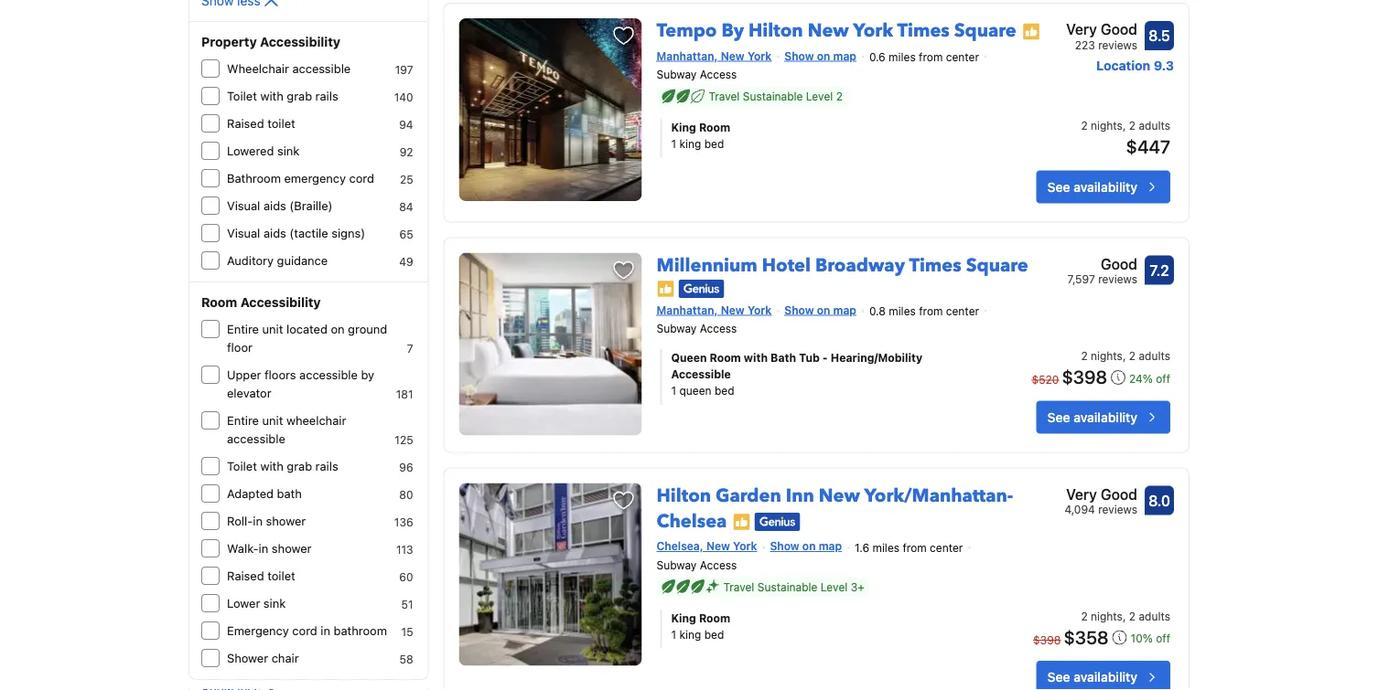 Task type: describe. For each thing, give the bounding box(es) containing it.
travel sustainable level 3+
[[724, 581, 865, 594]]

guidance
[[277, 254, 328, 268]]

see availability for tempo by hilton new york times square
[[1048, 179, 1138, 194]]

1 horizontal spatial cord
[[349, 172, 374, 185]]

lowered
[[227, 144, 274, 158]]

queen room with bath tub - hearing/mobility accessible link
[[671, 350, 981, 383]]

0 vertical spatial hilton
[[749, 18, 803, 43]]

unit for located
[[262, 323, 283, 336]]

good for 8.0
[[1101, 486, 1138, 503]]

adapted bath
[[227, 487, 302, 501]]

emergency
[[227, 625, 289, 638]]

this property is part of our preferred partner program. it's committed to providing excellent service and good value. it'll pay us a higher commission if you make a booking. image for hilton garden inn new york/manhattan- chelsea
[[732, 514, 751, 532]]

15
[[401, 626, 413, 639]]

see availability link for hilton garden inn new york/manhattan- chelsea
[[1037, 662, 1171, 691]]

entire for entire unit located on ground floor
[[227, 323, 259, 336]]

square inside millennium hotel broadway times square link
[[966, 253, 1028, 278]]

upper
[[227, 368, 261, 382]]

7,597
[[1067, 273, 1095, 286]]

0 vertical spatial accessible
[[292, 62, 351, 76]]

map for hilton
[[833, 49, 857, 62]]

$358
[[1064, 627, 1109, 649]]

millennium
[[657, 253, 758, 278]]

center for york
[[946, 50, 979, 63]]

property accessibility
[[201, 34, 341, 49]]

10%
[[1131, 633, 1153, 646]]

show on map for inn
[[770, 540, 842, 553]]

manhattan, new york for millennium
[[657, 304, 772, 316]]

king room 1 king bed for hilton garden inn new york/manhattan- chelsea
[[671, 612, 730, 642]]

sink for lower sink
[[263, 597, 286, 611]]

0 horizontal spatial cord
[[292, 625, 317, 638]]

king room 1 king bed for tempo by hilton new york times square
[[671, 121, 730, 151]]

king for tempo by hilton new york times square
[[680, 138, 701, 151]]

york for inn
[[733, 540, 757, 553]]

2 nights , 2 adults for millennium hotel broadway times square
[[1081, 350, 1171, 363]]

197
[[395, 63, 413, 76]]

in for roll-
[[253, 515, 263, 529]]

8.0
[[1149, 492, 1170, 510]]

sustainable for inn
[[758, 581, 818, 594]]

lower
[[227, 597, 260, 611]]

travel for garden
[[724, 581, 754, 594]]

very good element for 8.0
[[1065, 484, 1138, 506]]

aids for (tactile
[[264, 227, 286, 240]]

shower for roll-in shower
[[266, 515, 306, 529]]

visual aids (tactile signs)
[[227, 227, 365, 240]]

wheelchair
[[227, 62, 289, 76]]

shower
[[227, 652, 268, 666]]

travel sustainable level 2
[[709, 90, 843, 103]]

manhattan, for millennium
[[657, 304, 718, 316]]

toilet for 94
[[267, 117, 295, 130]]

223
[[1075, 38, 1095, 51]]

good 7,597 reviews
[[1067, 255, 1138, 286]]

emergency
[[284, 172, 346, 185]]

hotel
[[762, 253, 811, 278]]

show for hilton
[[785, 49, 814, 62]]

entire unit located on ground floor
[[227, 323, 387, 355]]

location 9.3
[[1097, 58, 1174, 73]]

miles for york
[[889, 50, 916, 63]]

125
[[395, 434, 413, 447]]

miles for square
[[889, 305, 916, 318]]

2 up 24%
[[1129, 350, 1136, 363]]

tempo by hilton new york times square
[[657, 18, 1017, 43]]

1 inside the queen room with bath tub - hearing/mobility accessible 1 queen bed
[[671, 385, 676, 398]]

this property is part of our preferred partner program. it's committed to providing excellent service and good value. it'll pay us a higher commission if you make a booking. image for millennium hotel broadway times square
[[657, 280, 675, 298]]

accessible inside 'entire unit wheelchair accessible'
[[227, 432, 285, 446]]

$447
[[1126, 136, 1171, 157]]

3+
[[851, 581, 865, 594]]

signs)
[[332, 227, 365, 240]]

very for 8.0
[[1066, 486, 1097, 503]]

auditory guidance
[[227, 254, 328, 268]]

upper floors accessible by elevator
[[227, 368, 374, 400]]

visual aids (braille)
[[227, 199, 333, 213]]

sink for lowered sink
[[277, 144, 300, 158]]

24%
[[1129, 372, 1153, 385]]

with for 96
[[260, 460, 284, 474]]

roll-in shower
[[227, 515, 306, 529]]

map for inn
[[819, 540, 842, 553]]

floor
[[227, 341, 253, 355]]

map for broadway
[[833, 304, 857, 316]]

1.6
[[855, 542, 870, 554]]

millennium hotel broadway times square image
[[459, 253, 642, 436]]

room accessibility
[[201, 295, 321, 310]]

shower chair
[[227, 652, 299, 666]]

travel for by
[[709, 90, 740, 103]]

king room link for inn
[[671, 611, 981, 627]]

availability for hilton garden inn new york/manhattan- chelsea
[[1074, 671, 1138, 686]]

york/manhattan-
[[864, 484, 1013, 509]]

4,094
[[1065, 504, 1095, 517]]

bathroom emergency cord
[[227, 172, 374, 185]]

(tactile
[[290, 227, 328, 240]]

2 up 10%
[[1129, 611, 1136, 623]]

lower sink
[[227, 597, 286, 611]]

8.5
[[1149, 27, 1170, 44]]

subway for hilton garden inn new york/manhattan- chelsea
[[657, 559, 697, 572]]

on inside entire unit located on ground floor
[[331, 323, 345, 336]]

property
[[201, 34, 257, 49]]

1 for tempo
[[671, 138, 676, 151]]

auditory
[[227, 254, 274, 268]]

-
[[823, 352, 828, 365]]

2 down 7,597 in the top right of the page
[[1081, 350, 1088, 363]]

scored 7.2 element
[[1145, 256, 1174, 285]]

this property is part of our preferred partner program. it's committed to providing excellent service and good value. it'll pay us a higher commission if you make a booking. image for tempo by hilton new york times square
[[1022, 22, 1040, 41]]

see availability for millennium hotel broadway times square
[[1048, 410, 1138, 425]]

on for millennium
[[817, 304, 830, 316]]

times inside tempo by hilton new york times square link
[[897, 18, 950, 43]]

queen
[[680, 385, 712, 398]]

94
[[399, 118, 413, 131]]

tempo
[[657, 18, 717, 43]]

off for millennium hotel broadway times square
[[1156, 372, 1171, 385]]

bed for garden
[[704, 629, 724, 642]]

emergency cord in bathroom
[[227, 625, 387, 638]]

nights for square
[[1091, 350, 1123, 363]]

accessibility for room accessibility
[[240, 295, 321, 310]]

show on map for hilton
[[785, 49, 857, 62]]

0.6
[[869, 50, 886, 63]]

see availability link for tempo by hilton new york times square
[[1037, 171, 1171, 204]]

roll-
[[227, 515, 253, 529]]

7
[[407, 342, 413, 355]]

scored 8.5 element
[[1145, 21, 1174, 50]]

room for tempo
[[699, 121, 730, 134]]

accessibility for property accessibility
[[260, 34, 341, 49]]

92
[[400, 146, 413, 158]]

tempo by hilton new york times square image
[[459, 18, 642, 201]]

room up floor
[[201, 295, 237, 310]]

ground
[[348, 323, 387, 336]]

aids for (braille)
[[264, 199, 286, 213]]

bed for by
[[704, 138, 724, 151]]

2 up $447 at the top of page
[[1129, 119, 1136, 132]]

chelsea
[[657, 509, 727, 534]]

elevator
[[227, 387, 271, 400]]

visual for visual aids (braille)
[[227, 199, 260, 213]]

show for inn
[[770, 540, 800, 553]]

51
[[401, 599, 413, 611]]

king room link for hilton
[[671, 119, 981, 136]]

raised toilet for 94
[[227, 117, 295, 130]]

good inside good 7,597 reviews
[[1101, 255, 1138, 273]]

2 down 0.6 miles from center subway access
[[836, 90, 843, 103]]

10% off
[[1131, 633, 1171, 646]]

off for hilton garden inn new york/manhattan- chelsea
[[1156, 633, 1171, 646]]

square inside tempo by hilton new york times square link
[[954, 18, 1017, 43]]

9.3
[[1154, 58, 1174, 73]]

queen
[[671, 352, 707, 365]]

see for millennium hotel broadway times square
[[1048, 410, 1070, 425]]

113
[[396, 544, 413, 556]]

broadway
[[815, 253, 905, 278]]

hilton garden inn new york/manhattan- chelsea link
[[657, 476, 1013, 534]]

york for hilton
[[748, 49, 772, 62]]

entire unit wheelchair accessible
[[227, 414, 346, 446]]

see for tempo by hilton new york times square
[[1048, 179, 1070, 194]]

with inside the queen room with bath tub - hearing/mobility accessible 1 queen bed
[[744, 352, 768, 365]]

new inside hilton garden inn new york/manhattan- chelsea
[[819, 484, 860, 509]]

in for walk-
[[259, 542, 268, 556]]

king for tempo by hilton new york times square
[[671, 121, 696, 134]]

center for york/manhattan-
[[930, 542, 963, 554]]

wheelchair
[[286, 414, 346, 428]]

reviews for 8.5
[[1098, 38, 1138, 51]]

181
[[396, 388, 413, 401]]



Task type: locate. For each thing, give the bounding box(es) containing it.
0 vertical spatial bed
[[704, 138, 724, 151]]

accessible
[[671, 368, 731, 381]]

3 availability from the top
[[1074, 671, 1138, 686]]

show on map down tempo by hilton new york times square
[[785, 49, 857, 62]]

manhattan, for tempo
[[657, 49, 718, 62]]

availability for tempo by hilton new york times square
[[1074, 179, 1138, 194]]

nights up $358
[[1091, 611, 1123, 623]]

1 vertical spatial reviews
[[1098, 273, 1138, 286]]

toilet up adapted at left
[[227, 460, 257, 474]]

bed down travel sustainable level 2
[[704, 138, 724, 151]]

1 vertical spatial adults
[[1139, 350, 1171, 363]]

1 very from the top
[[1066, 20, 1097, 38]]

adults up $447 at the top of page
[[1139, 119, 1171, 132]]

manhattan, new york down "by"
[[657, 49, 772, 62]]

king for hilton garden inn new york/manhattan- chelsea
[[671, 612, 696, 625]]

queen room with bath tub - hearing/mobility accessible 1 queen bed
[[671, 352, 923, 398]]

aids
[[264, 199, 286, 213], [264, 227, 286, 240]]

1 vertical spatial raised
[[227, 570, 264, 583]]

3 see availability from the top
[[1048, 671, 1138, 686]]

from inside 0.8 miles from center subway access
[[919, 305, 943, 318]]

0 vertical spatial nights
[[1091, 119, 1123, 132]]

2 vertical spatial ,
[[1123, 611, 1126, 623]]

0 vertical spatial level
[[806, 90, 833, 103]]

58
[[399, 653, 413, 666]]

walk-in shower
[[227, 542, 312, 556]]

1 vertical spatial show on map
[[785, 304, 857, 316]]

room up accessible
[[710, 352, 741, 365]]

3 see availability link from the top
[[1037, 662, 1171, 691]]

accessible inside upper floors accessible by elevator
[[299, 368, 358, 382]]

1 king from the top
[[680, 138, 701, 151]]

entire up floor
[[227, 323, 259, 336]]

0 vertical spatial see availability
[[1048, 179, 1138, 194]]

1 visual from the top
[[227, 199, 260, 213]]

tempo by hilton new york times square link
[[657, 11, 1017, 43]]

see availability link for millennium hotel broadway times square
[[1037, 401, 1171, 434]]

raised toilet up 'lower sink'
[[227, 570, 295, 583]]

1 horizontal spatial hilton
[[749, 18, 803, 43]]

2 good from the top
[[1101, 255, 1138, 273]]

140
[[394, 91, 413, 103]]

2 entire from the top
[[227, 414, 259, 428]]

bath
[[277, 487, 302, 501]]

0 vertical spatial king room link
[[671, 119, 981, 136]]

see for hilton garden inn new york/manhattan- chelsea
[[1048, 671, 1070, 686]]

off
[[1156, 372, 1171, 385], [1156, 633, 1171, 646]]

on left ground
[[331, 323, 345, 336]]

2 raised toilet from the top
[[227, 570, 295, 583]]

2 very from the top
[[1066, 486, 1097, 503]]

king room link
[[671, 119, 981, 136], [671, 611, 981, 627]]

toilet for 96
[[227, 460, 257, 474]]

$398 for 2 nights
[[1033, 634, 1061, 647]]

times inside millennium hotel broadway times square link
[[909, 253, 962, 278]]

good left 8.0 at the bottom of page
[[1101, 486, 1138, 503]]

0 vertical spatial 1
[[671, 138, 676, 151]]

new down the millennium
[[721, 304, 745, 316]]

(braille)
[[290, 199, 333, 213]]

1 vertical spatial grab
[[287, 460, 312, 474]]

bathroom
[[334, 625, 387, 638]]

3 access from the top
[[700, 559, 737, 572]]

subway up queen
[[657, 323, 697, 335]]

2 aids from the top
[[264, 227, 286, 240]]

very good 223 reviews
[[1066, 20, 1138, 51]]

room for hilton
[[699, 612, 730, 625]]

1 vertical spatial king
[[680, 629, 701, 642]]

toilet with grab rails up bath
[[227, 460, 338, 474]]

1 vertical spatial availability
[[1074, 410, 1138, 425]]

king room 1 king bed down travel sustainable level 2
[[671, 121, 730, 151]]

inn
[[786, 484, 814, 509]]

1 vertical spatial king room 1 king bed
[[671, 612, 730, 642]]

sink up bathroom emergency cord at the left
[[277, 144, 300, 158]]

2 manhattan, from the top
[[657, 304, 718, 316]]

2 down 223
[[1081, 119, 1088, 132]]

grab for 140
[[287, 89, 312, 103]]

2 adults from the top
[[1139, 350, 1171, 363]]

3 see from the top
[[1048, 671, 1070, 686]]

1 see from the top
[[1048, 179, 1070, 194]]

$398 for $520
[[1062, 367, 1107, 388]]

level
[[806, 90, 833, 103], [821, 581, 848, 594]]

1 grab from the top
[[287, 89, 312, 103]]

scored 8.0 element
[[1145, 486, 1174, 516]]

1 , from the top
[[1123, 119, 1126, 132]]

travel down chelsea, new york
[[724, 581, 754, 594]]

0 vertical spatial sink
[[277, 144, 300, 158]]

unit down room accessibility
[[262, 323, 283, 336]]

2 vertical spatial see
[[1048, 671, 1070, 686]]

2 see from the top
[[1048, 410, 1070, 425]]

in down roll-in shower at the left
[[259, 542, 268, 556]]

1 vertical spatial nights
[[1091, 350, 1123, 363]]

1 vertical spatial off
[[1156, 633, 1171, 646]]

hilton up chelsea
[[657, 484, 711, 509]]

0 vertical spatial reviews
[[1098, 38, 1138, 51]]

very up 4,094 on the right of page
[[1066, 486, 1097, 503]]

in down adapted bath
[[253, 515, 263, 529]]

sustainable down 1.6 miles from center subway access
[[758, 581, 818, 594]]

very inside very good 4,094 reviews
[[1066, 486, 1097, 503]]

0 vertical spatial travel
[[709, 90, 740, 103]]

1 vertical spatial center
[[946, 305, 979, 318]]

from inside 0.6 miles from center subway access
[[919, 50, 943, 63]]

2 vertical spatial bed
[[704, 629, 724, 642]]

see availability link down $358
[[1037, 662, 1171, 691]]

1 off from the top
[[1156, 372, 1171, 385]]

this property is part of our preferred partner program. it's committed to providing excellent service and good value. it'll pay us a higher commission if you make a booking. image
[[1022, 22, 1040, 41], [1022, 22, 1040, 41], [732, 514, 751, 532]]

subway inside 0.8 miles from center subway access
[[657, 323, 697, 335]]

with
[[260, 89, 284, 103], [744, 352, 768, 365], [260, 460, 284, 474]]

sink
[[277, 144, 300, 158], [263, 597, 286, 611]]

room inside the queen room with bath tub - hearing/mobility accessible 1 queen bed
[[710, 352, 741, 365]]

1 vertical spatial in
[[259, 542, 268, 556]]

3 , from the top
[[1123, 611, 1126, 623]]

2 1 from the top
[[671, 385, 676, 398]]

very good element
[[1066, 18, 1138, 40], [1065, 484, 1138, 506]]

see down $520
[[1048, 410, 1070, 425]]

subway inside 1.6 miles from center subway access
[[657, 559, 697, 572]]

2 king room 1 king bed from the top
[[671, 612, 730, 642]]

miles
[[889, 50, 916, 63], [889, 305, 916, 318], [873, 542, 900, 554]]

0 vertical spatial raised
[[227, 117, 264, 130]]

0 vertical spatial show on map
[[785, 49, 857, 62]]

rails for 140
[[315, 89, 338, 103]]

2 2 nights , 2 adults from the top
[[1081, 611, 1171, 623]]

reviews
[[1098, 38, 1138, 51], [1098, 273, 1138, 286], [1098, 504, 1138, 517]]

2 off from the top
[[1156, 633, 1171, 646]]

1 unit from the top
[[262, 323, 283, 336]]

level for inn
[[821, 581, 848, 594]]

1 vertical spatial 2 nights , 2 adults
[[1081, 611, 1171, 623]]

entire inside 'entire unit wheelchair accessible'
[[227, 414, 259, 428]]

2 subway from the top
[[657, 323, 697, 335]]

24% off
[[1129, 372, 1171, 385]]

toilet with grab rails
[[227, 89, 338, 103], [227, 460, 338, 474]]

grab
[[287, 89, 312, 103], [287, 460, 312, 474]]

york up 0.6
[[853, 18, 893, 43]]

map left 1.6
[[819, 540, 842, 553]]

reviews inside very good 223 reviews
[[1098, 38, 1138, 51]]

1 vertical spatial subway
[[657, 323, 697, 335]]

1 see availability link from the top
[[1037, 171, 1171, 204]]

2 vertical spatial show
[[770, 540, 800, 553]]

0 vertical spatial unit
[[262, 323, 283, 336]]

2 , from the top
[[1123, 350, 1126, 363]]

very good element left 8.0 at the bottom of page
[[1065, 484, 1138, 506]]

access for hilton
[[700, 559, 737, 572]]

2 see availability from the top
[[1048, 410, 1138, 425]]

2 vertical spatial map
[[819, 540, 842, 553]]

location
[[1097, 58, 1151, 73]]

1 vertical spatial access
[[700, 323, 737, 335]]

2 vertical spatial subway
[[657, 559, 697, 572]]

genius discounts available at this property. image
[[679, 280, 724, 298], [679, 280, 724, 298], [754, 514, 800, 532], [754, 514, 800, 532]]

miles inside 0.8 miles from center subway access
[[889, 305, 916, 318]]

1 manhattan, new york from the top
[[657, 49, 772, 62]]

york down hotel
[[748, 304, 772, 316]]

1 nights from the top
[[1091, 119, 1123, 132]]

0 vertical spatial square
[[954, 18, 1017, 43]]

room down travel sustainable level 2
[[699, 121, 730, 134]]

2 vertical spatial availability
[[1074, 671, 1138, 686]]

$520
[[1032, 374, 1059, 387]]

1 vertical spatial see availability
[[1048, 410, 1138, 425]]

new up 0.6 miles from center subway access
[[808, 18, 849, 43]]

hilton garden inn new york/manhattan-chelsea image
[[459, 484, 642, 667]]

bathroom
[[227, 172, 281, 185]]

access inside 0.8 miles from center subway access
[[700, 323, 737, 335]]

rails down wheelchair in the bottom left of the page
[[315, 460, 338, 474]]

king room link down travel sustainable level 2
[[671, 119, 981, 136]]

1 good from the top
[[1101, 20, 1138, 38]]

unit for wheelchair
[[262, 414, 283, 428]]

see availability for hilton garden inn new york/manhattan- chelsea
[[1048, 671, 1138, 686]]

accessibility up 'located'
[[240, 295, 321, 310]]

0.6 miles from center subway access
[[657, 50, 979, 81]]

show on map for broadway
[[785, 304, 857, 316]]

toilet down walk-in shower
[[267, 570, 295, 583]]

1 vertical spatial travel
[[724, 581, 754, 594]]

toilet with grab rails for 96
[[227, 460, 338, 474]]

0 vertical spatial very
[[1066, 20, 1097, 38]]

2 manhattan, new york from the top
[[657, 304, 772, 316]]

0 vertical spatial visual
[[227, 199, 260, 213]]

very up 223
[[1066, 20, 1097, 38]]

2 nights , 2 adults up 10%
[[1081, 611, 1171, 623]]

good element
[[1067, 253, 1138, 275]]

2 vertical spatial reviews
[[1098, 504, 1138, 517]]

nights for york/manhattan-
[[1091, 611, 1123, 623]]

2 raised from the top
[[227, 570, 264, 583]]

60
[[399, 571, 413, 584]]

1 2 nights , 2 adults from the top
[[1081, 350, 1171, 363]]

1 vertical spatial king room link
[[671, 611, 981, 627]]

king
[[680, 138, 701, 151], [680, 629, 701, 642]]

visual down bathroom
[[227, 199, 260, 213]]

new down chelsea
[[706, 540, 730, 553]]

1 reviews from the top
[[1098, 38, 1138, 51]]

accessibility up wheelchair accessible
[[260, 34, 341, 49]]

0.8 miles from center subway access
[[657, 305, 979, 335]]

manhattan,
[[657, 49, 718, 62], [657, 304, 718, 316]]

3 subway from the top
[[657, 559, 697, 572]]

new for garden
[[706, 540, 730, 553]]

raised
[[227, 117, 264, 130], [227, 570, 264, 583]]

cord left 25
[[349, 172, 374, 185]]

2 vertical spatial nights
[[1091, 611, 1123, 623]]

king room 1 king bed down chelsea, new york
[[671, 612, 730, 642]]

toilet with grab rails for 140
[[227, 89, 338, 103]]

raised up lower
[[227, 570, 264, 583]]

see down $358
[[1048, 671, 1070, 686]]

1 vertical spatial with
[[744, 352, 768, 365]]

nights inside 2 nights , 2 adults $447
[[1091, 119, 1123, 132]]

2 king room link from the top
[[671, 611, 981, 627]]

1 vertical spatial see
[[1048, 410, 1070, 425]]

unit
[[262, 323, 283, 336], [262, 414, 283, 428]]

bed down accessible
[[715, 385, 734, 398]]

rails for 96
[[315, 460, 338, 474]]

1 see availability from the top
[[1048, 179, 1138, 194]]

2 king from the top
[[671, 612, 696, 625]]

chair
[[272, 652, 299, 666]]

0 vertical spatial center
[[946, 50, 979, 63]]

1 vertical spatial square
[[966, 253, 1028, 278]]

raised for 60
[[227, 570, 264, 583]]

center for square
[[946, 305, 979, 318]]

access down "by"
[[700, 68, 737, 81]]

access for millennium
[[700, 323, 737, 335]]

0 horizontal spatial hilton
[[657, 484, 711, 509]]

unit inside entire unit located on ground floor
[[262, 323, 283, 336]]

center down 'york/manhattan-'
[[930, 542, 963, 554]]

2 vertical spatial accessible
[[227, 432, 285, 446]]

49
[[399, 255, 413, 268]]

2 vertical spatial 1
[[671, 629, 676, 642]]

2 reviews from the top
[[1098, 273, 1138, 286]]

york for broadway
[[748, 304, 772, 316]]

1.6 miles from center subway access
[[657, 542, 963, 572]]

subway inside 0.6 miles from center subway access
[[657, 68, 697, 81]]

toilet for 60
[[267, 570, 295, 583]]

bed down chelsea, new york
[[704, 629, 724, 642]]

good inside very good 223 reviews
[[1101, 20, 1138, 38]]

with left bath
[[744, 352, 768, 365]]

0 vertical spatial toilet with grab rails
[[227, 89, 338, 103]]

1 vertical spatial times
[[909, 253, 962, 278]]

bed inside the queen room with bath tub - hearing/mobility accessible 1 queen bed
[[715, 385, 734, 398]]

2 nights , 2 adults $447
[[1081, 119, 1171, 157]]

1 vertical spatial entire
[[227, 414, 259, 428]]

0 vertical spatial grab
[[287, 89, 312, 103]]

king room link down 3+
[[671, 611, 981, 627]]

1 manhattan, from the top
[[657, 49, 718, 62]]

garden
[[716, 484, 781, 509]]

1 vertical spatial sustainable
[[758, 581, 818, 594]]

level left 3+
[[821, 581, 848, 594]]

with up adapted bath
[[260, 460, 284, 474]]

from right 0.8
[[919, 305, 943, 318]]

0 vertical spatial in
[[253, 515, 263, 529]]

adults up '24% off'
[[1139, 350, 1171, 363]]

1 raised from the top
[[227, 117, 264, 130]]

center inside 0.8 miles from center subway access
[[946, 305, 979, 318]]

80
[[399, 489, 413, 502]]

1 vertical spatial 1
[[671, 385, 676, 398]]

0 vertical spatial cord
[[349, 172, 374, 185]]

map left 0.8
[[833, 304, 857, 316]]

by
[[361, 368, 374, 382]]

1 vertical spatial $398
[[1033, 634, 1061, 647]]

king
[[671, 121, 696, 134], [671, 612, 696, 625]]

cord up the chair on the bottom left of the page
[[292, 625, 317, 638]]

show
[[785, 49, 814, 62], [785, 304, 814, 316], [770, 540, 800, 553]]

room
[[699, 121, 730, 134], [201, 295, 237, 310], [710, 352, 741, 365], [699, 612, 730, 625]]

very good element up location
[[1066, 18, 1138, 40]]

rails down wheelchair accessible
[[315, 89, 338, 103]]

bath
[[771, 352, 796, 365]]

accessibility
[[260, 34, 341, 49], [240, 295, 321, 310]]

level for hilton
[[806, 90, 833, 103]]

reviews right 7,597 in the top right of the page
[[1098, 273, 1138, 286]]

0 vertical spatial adults
[[1139, 119, 1171, 132]]

0 vertical spatial manhattan,
[[657, 49, 718, 62]]

1 vertical spatial king
[[671, 612, 696, 625]]

good inside very good 4,094 reviews
[[1101, 486, 1138, 503]]

1 vertical spatial raised toilet
[[227, 570, 295, 583]]

this property is part of our preferred partner program. it's committed to providing excellent service and good value. it'll pay us a higher commission if you make a booking. image for hilton garden inn new york/manhattan- chelsea
[[732, 514, 751, 532]]

york up travel sustainable level 2
[[748, 49, 772, 62]]

0 vertical spatial entire
[[227, 323, 259, 336]]

2 nights , 2 adults up 24%
[[1081, 350, 1171, 363]]

miles for york/manhattan-
[[873, 542, 900, 554]]

good for 8.5
[[1101, 20, 1138, 38]]

from right 1.6
[[903, 542, 927, 554]]

nights down location
[[1091, 119, 1123, 132]]

see availability down 2 nights , 2 adults $447
[[1048, 179, 1138, 194]]

entire down elevator
[[227, 414, 259, 428]]

1 vertical spatial from
[[919, 305, 943, 318]]

1 adults from the top
[[1139, 119, 1171, 132]]

subway for millennium hotel broadway times square
[[657, 323, 697, 335]]

hilton garden inn new york/manhattan- chelsea
[[657, 484, 1013, 534]]

chelsea,
[[657, 540, 704, 553]]

see availability link
[[1037, 171, 1171, 204], [1037, 401, 1171, 434], [1037, 662, 1171, 691]]

1 vertical spatial shower
[[272, 542, 312, 556]]

2 toilet from the top
[[267, 570, 295, 583]]

unit inside 'entire unit wheelchair accessible'
[[262, 414, 283, 428]]

reviews right 4,094 on the right of page
[[1098, 504, 1138, 517]]

access inside 1.6 miles from center subway access
[[700, 559, 737, 572]]

visual for visual aids (tactile signs)
[[227, 227, 260, 240]]

2 vertical spatial see availability link
[[1037, 662, 1171, 691]]

good
[[1101, 20, 1138, 38], [1101, 255, 1138, 273], [1101, 486, 1138, 503]]

1 vertical spatial show
[[785, 304, 814, 316]]

square
[[954, 18, 1017, 43], [966, 253, 1028, 278]]

2 access from the top
[[700, 323, 737, 335]]

grab up bath
[[287, 460, 312, 474]]

aids up auditory guidance
[[264, 227, 286, 240]]

raised toilet up the lowered sink at the top left of the page
[[227, 117, 295, 130]]

miles right 0.8
[[889, 305, 916, 318]]

2 see availability link from the top
[[1037, 401, 1171, 434]]

2 vertical spatial in
[[321, 625, 330, 638]]

show on map
[[785, 49, 857, 62], [785, 304, 857, 316], [770, 540, 842, 553]]

very good element for 8.5
[[1066, 18, 1138, 40]]

new for hotel
[[721, 304, 745, 316]]

0 vertical spatial shower
[[266, 515, 306, 529]]

0 vertical spatial ,
[[1123, 119, 1126, 132]]

with down wheelchair
[[260, 89, 284, 103]]

0 vertical spatial raised toilet
[[227, 117, 295, 130]]

,
[[1123, 119, 1126, 132], [1123, 350, 1126, 363], [1123, 611, 1126, 623]]

toilet
[[267, 117, 295, 130], [267, 570, 295, 583]]

millennium hotel broadway times square link
[[657, 246, 1028, 278]]

2 visual from the top
[[227, 227, 260, 240]]

from right 0.6
[[919, 50, 943, 63]]

subway down chelsea,
[[657, 559, 697, 572]]

1 availability from the top
[[1074, 179, 1138, 194]]

1 vertical spatial very
[[1066, 486, 1097, 503]]

lowered sink
[[227, 144, 300, 158]]

access inside 0.6 miles from center subway access
[[700, 68, 737, 81]]

2 nights from the top
[[1091, 350, 1123, 363]]

2 up $358
[[1081, 611, 1088, 623]]

very
[[1066, 20, 1097, 38], [1066, 486, 1097, 503]]

by
[[722, 18, 744, 43]]

2 nights , 2 adults for hilton garden inn new york/manhattan- chelsea
[[1081, 611, 1171, 623]]

miles inside 0.6 miles from center subway access
[[889, 50, 916, 63]]

3 nights from the top
[[1091, 611, 1123, 623]]

from
[[919, 50, 943, 63], [919, 305, 943, 318], [903, 542, 927, 554]]

entire inside entire unit located on ground floor
[[227, 323, 259, 336]]

show for broadway
[[785, 304, 814, 316]]

new for by
[[721, 49, 745, 62]]

1 vertical spatial very good element
[[1065, 484, 1138, 506]]

show down hotel
[[785, 304, 814, 316]]

center right 0.8
[[946, 305, 979, 318]]

1 toilet from the top
[[227, 89, 257, 103]]

0 vertical spatial king room 1 king bed
[[671, 121, 730, 151]]

new down "by"
[[721, 49, 745, 62]]

0 vertical spatial from
[[919, 50, 943, 63]]

1 king room 1 king bed from the top
[[671, 121, 730, 151]]

1 access from the top
[[700, 68, 737, 81]]

see
[[1048, 179, 1070, 194], [1048, 410, 1070, 425], [1048, 671, 1070, 686]]

2 unit from the top
[[262, 414, 283, 428]]

, for square
[[1123, 350, 1126, 363]]

miles inside 1.6 miles from center subway access
[[873, 542, 900, 554]]

2 nights , 2 adults
[[1081, 350, 1171, 363], [1081, 611, 1171, 623]]

0 vertical spatial manhattan, new york
[[657, 49, 772, 62]]

1 rails from the top
[[315, 89, 338, 103]]

entire for entire unit wheelchair accessible
[[227, 414, 259, 428]]

raised up lowered
[[227, 117, 264, 130]]

tub
[[799, 352, 820, 365]]

raised for 94
[[227, 117, 264, 130]]

1 for hilton
[[671, 629, 676, 642]]

see availability down $358
[[1048, 671, 1138, 686]]

center inside 0.6 miles from center subway access
[[946, 50, 979, 63]]

1 subway from the top
[[657, 68, 697, 81]]

1 raised toilet from the top
[[227, 117, 295, 130]]

hearing/mobility
[[831, 352, 923, 365]]

access for tempo
[[700, 68, 737, 81]]

map down tempo by hilton new york times square
[[833, 49, 857, 62]]

1 vertical spatial hilton
[[657, 484, 711, 509]]

, inside 2 nights , 2 adults $447
[[1123, 119, 1126, 132]]

reviews inside very good 4,094 reviews
[[1098, 504, 1138, 517]]

availability down 24%
[[1074, 410, 1138, 425]]

, for york/manhattan-
[[1123, 611, 1126, 623]]

raised toilet for 60
[[227, 570, 295, 583]]

very for 8.5
[[1066, 20, 1097, 38]]

very inside very good 223 reviews
[[1066, 20, 1097, 38]]

shower down roll-in shower at the left
[[272, 542, 312, 556]]

chelsea, new york
[[657, 540, 757, 553]]

walk-
[[227, 542, 259, 556]]

with for 140
[[260, 89, 284, 103]]

0 vertical spatial miles
[[889, 50, 916, 63]]

2 vertical spatial access
[[700, 559, 737, 572]]

hilton inside hilton garden inn new york/manhattan- chelsea
[[657, 484, 711, 509]]

1 aids from the top
[[264, 199, 286, 213]]

shower
[[266, 515, 306, 529], [272, 542, 312, 556]]

1 vertical spatial accessible
[[299, 368, 358, 382]]

25
[[400, 173, 413, 186]]

0 vertical spatial subway
[[657, 68, 697, 81]]

on up the travel sustainable level 3+
[[803, 540, 816, 553]]

reviews inside good 7,597 reviews
[[1098, 273, 1138, 286]]

from inside 1.6 miles from center subway access
[[903, 542, 927, 554]]

toilet for 140
[[227, 89, 257, 103]]

1 vertical spatial manhattan, new york
[[657, 304, 772, 316]]

2 grab from the top
[[287, 460, 312, 474]]

center inside 1.6 miles from center subway access
[[930, 542, 963, 554]]

3 reviews from the top
[[1098, 504, 1138, 517]]

from for york/manhattan-
[[903, 542, 927, 554]]

grab for 96
[[287, 460, 312, 474]]

cord
[[349, 172, 374, 185], [292, 625, 317, 638]]

reviews for 8.0
[[1098, 504, 1138, 517]]

king for hilton garden inn new york/manhattan- chelsea
[[680, 629, 701, 642]]

1 toilet from the top
[[267, 117, 295, 130]]

2 rails from the top
[[315, 460, 338, 474]]

see availability down $520
[[1048, 410, 1138, 425]]

3 1 from the top
[[671, 629, 676, 642]]

toilet up the lowered sink at the top left of the page
[[267, 117, 295, 130]]

1 vertical spatial cord
[[292, 625, 317, 638]]

2 toilet with grab rails from the top
[[227, 460, 338, 474]]

1 vertical spatial accessibility
[[240, 295, 321, 310]]

2 availability from the top
[[1074, 410, 1138, 425]]

very good 4,094 reviews
[[1065, 486, 1138, 517]]

1 horizontal spatial $398
[[1062, 367, 1107, 388]]

level down 0.6 miles from center subway access
[[806, 90, 833, 103]]

1 king from the top
[[671, 121, 696, 134]]

0 vertical spatial times
[[897, 18, 950, 43]]

availability for millennium hotel broadway times square
[[1074, 410, 1138, 425]]

on for hilton
[[803, 540, 816, 553]]

see availability
[[1048, 179, 1138, 194], [1048, 410, 1138, 425], [1048, 671, 1138, 686]]

reviews up location
[[1098, 38, 1138, 51]]

1 1 from the top
[[671, 138, 676, 151]]

hilton
[[749, 18, 803, 43], [657, 484, 711, 509]]

0 vertical spatial access
[[700, 68, 737, 81]]

visual up auditory
[[227, 227, 260, 240]]

1 vertical spatial toilet
[[227, 460, 257, 474]]

2 toilet from the top
[[227, 460, 257, 474]]

136
[[394, 516, 413, 529]]

show down tempo by hilton new york times square
[[785, 49, 814, 62]]

84
[[399, 200, 413, 213]]

0.8
[[869, 305, 886, 318]]

shower for walk-in shower
[[272, 542, 312, 556]]

rails
[[315, 89, 338, 103], [315, 460, 338, 474]]

0 vertical spatial rails
[[315, 89, 338, 103]]

availability down $358
[[1074, 671, 1138, 686]]

2 vertical spatial with
[[260, 460, 284, 474]]

2 vertical spatial from
[[903, 542, 927, 554]]

show up the travel sustainable level 3+
[[770, 540, 800, 553]]

toilet down wheelchair
[[227, 89, 257, 103]]

miles right 1.6
[[873, 542, 900, 554]]

1 toilet with grab rails from the top
[[227, 89, 338, 103]]

floors
[[265, 368, 296, 382]]

miles right 0.6
[[889, 50, 916, 63]]

1 vertical spatial map
[[833, 304, 857, 316]]

availability
[[1074, 179, 1138, 194], [1074, 410, 1138, 425], [1074, 671, 1138, 686]]

1 king room link from the top
[[671, 119, 981, 136]]

0 vertical spatial accessibility
[[260, 34, 341, 49]]

from for york
[[919, 50, 943, 63]]

0 vertical spatial off
[[1156, 372, 1171, 385]]

2 king from the top
[[680, 629, 701, 642]]

0 vertical spatial availability
[[1074, 179, 1138, 194]]

1 vertical spatial toilet
[[267, 570, 295, 583]]

3 good from the top
[[1101, 486, 1138, 503]]

adults for hilton garden inn new york/manhattan- chelsea
[[1139, 611, 1171, 623]]

manhattan, new york down the millennium
[[657, 304, 772, 316]]

1 vertical spatial ,
[[1123, 350, 1126, 363]]

on down tempo by hilton new york times square
[[817, 49, 830, 62]]

1 entire from the top
[[227, 323, 259, 336]]

3 adults from the top
[[1139, 611, 1171, 623]]

this property is part of our preferred partner program. it's committed to providing excellent service and good value. it'll pay us a higher commission if you make a booking. image
[[657, 280, 675, 298], [657, 280, 675, 298], [732, 514, 751, 532]]

toilet
[[227, 89, 257, 103], [227, 460, 257, 474]]

adults inside 2 nights , 2 adults $447
[[1139, 119, 1171, 132]]

king room 1 king bed
[[671, 121, 730, 151], [671, 612, 730, 642]]



Task type: vqa. For each thing, say whether or not it's contained in the screenshot.
(tactile
yes



